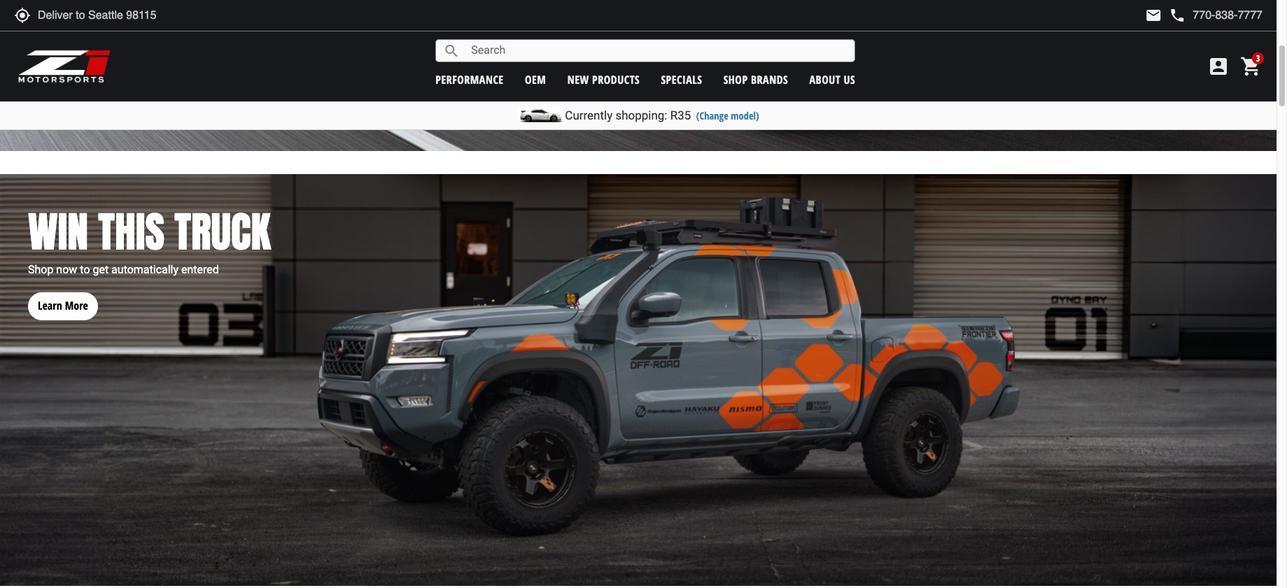 Task type: locate. For each thing, give the bounding box(es) containing it.
(change
[[697, 109, 729, 123]]

to
[[80, 263, 90, 277]]

r35 gtr mods take your r35 to the next level image
[[0, 0, 1277, 151]]

new products link
[[568, 72, 640, 87]]

shop left now
[[28, 263, 54, 277]]

learn more
[[38, 299, 88, 314]]

learn more link
[[28, 279, 98, 321]]

phone
[[1170, 7, 1186, 24]]

specials
[[661, 72, 703, 87]]

0 horizontal spatial shop
[[28, 263, 54, 277]]

shop
[[724, 72, 748, 87], [28, 263, 54, 277]]

about us link
[[810, 72, 856, 87]]

shop left 'brands'
[[724, 72, 748, 87]]

specials link
[[661, 72, 703, 87]]

mail link
[[1146, 7, 1163, 24]]

0 vertical spatial shop
[[724, 72, 748, 87]]

about
[[810, 72, 841, 87]]

Search search field
[[460, 40, 855, 62]]

search
[[443, 42, 460, 59]]

z1 motorsports logo image
[[18, 49, 112, 84]]

account_box link
[[1204, 55, 1234, 78]]

my_location
[[14, 7, 31, 24]]

now
[[56, 263, 77, 277]]

learn
[[38, 299, 62, 314]]

1 vertical spatial shop
[[28, 263, 54, 277]]

shopping_cart
[[1241, 55, 1263, 78]]

shopping:
[[616, 109, 668, 123]]

r35
[[671, 109, 691, 123]]

oem link
[[525, 72, 546, 87]]



Task type: describe. For each thing, give the bounding box(es) containing it.
1 horizontal spatial shop
[[724, 72, 748, 87]]

about us
[[810, 72, 856, 87]]

model)
[[731, 109, 760, 123]]

mail phone
[[1146, 7, 1186, 24]]

shop brands
[[724, 72, 789, 87]]

(change model) link
[[697, 109, 760, 123]]

brands
[[751, 72, 789, 87]]

automatically
[[111, 263, 179, 277]]

currently shopping: r35 (change model)
[[565, 109, 760, 123]]

truck
[[175, 200, 271, 264]]

win this truck shop now to get automatically entered image
[[0, 175, 1277, 587]]

win this truck shop now to get automatically entered
[[28, 200, 271, 277]]

currently
[[565, 109, 613, 123]]

products
[[592, 72, 640, 87]]

account_box
[[1208, 55, 1230, 78]]

oem
[[525, 72, 546, 87]]

new
[[568, 72, 589, 87]]

performance link
[[436, 72, 504, 87]]

get
[[93, 263, 109, 277]]

shop brands link
[[724, 72, 789, 87]]

performance
[[436, 72, 504, 87]]

us
[[844, 72, 856, 87]]

shopping_cart link
[[1237, 55, 1263, 78]]

shop inside win this truck shop now to get automatically entered
[[28, 263, 54, 277]]

new products
[[568, 72, 640, 87]]

entered
[[181, 263, 219, 277]]

mail
[[1146, 7, 1163, 24]]

more
[[65, 299, 88, 314]]

this
[[98, 200, 165, 264]]

win
[[28, 200, 88, 264]]

phone link
[[1170, 7, 1263, 24]]



Task type: vqa. For each thing, say whether or not it's contained in the screenshot.
phone link
yes



